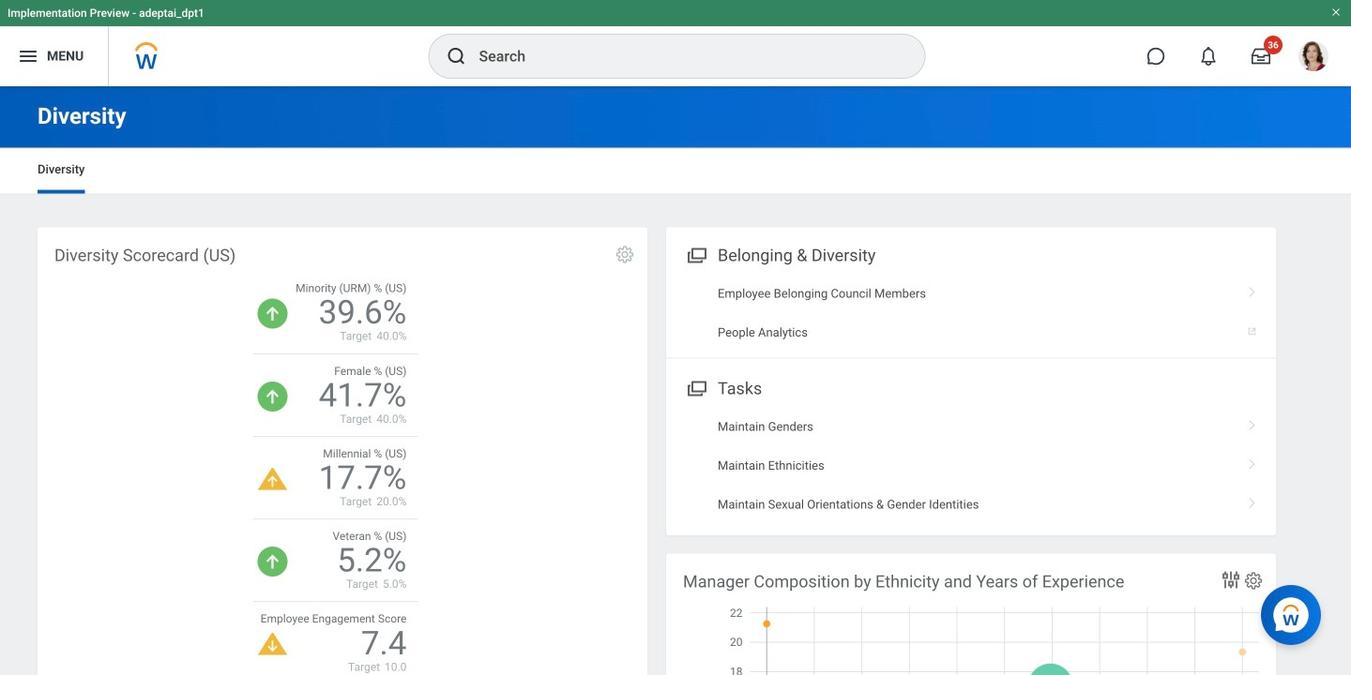 Task type: locate. For each thing, give the bounding box(es) containing it.
1 vertical spatial chevron right image
[[1241, 491, 1265, 510]]

1 vertical spatial chevron right image
[[1241, 452, 1265, 471]]

justify image
[[17, 45, 39, 68]]

chevron right image
[[1241, 413, 1265, 432], [1241, 452, 1265, 471]]

1 vertical spatial up good image
[[258, 547, 288, 577]]

1 list from the top
[[666, 275, 1276, 352]]

chevron right image up ext link image
[[1241, 280, 1265, 299]]

list
[[666, 275, 1276, 352], [666, 408, 1276, 524]]

down warning image
[[258, 634, 288, 656]]

1 chevron right image from the top
[[1241, 413, 1265, 432]]

up good image down up good icon
[[258, 382, 288, 412]]

menu group image
[[683, 375, 708, 400]]

up good image up down warning image
[[258, 547, 288, 577]]

1 vertical spatial list
[[666, 408, 1276, 524]]

up good image
[[258, 382, 288, 412], [258, 547, 288, 577]]

configure manager composition by ethnicity and years of experience image
[[1243, 571, 1264, 592]]

chevron right image up configure manager composition by ethnicity and years of experience image at the right bottom
[[1241, 491, 1265, 510]]

2 list from the top
[[666, 408, 1276, 524]]

configure and view chart data image
[[1220, 569, 1242, 592]]

0 vertical spatial chevron right image
[[1241, 280, 1265, 299]]

main content
[[0, 86, 1351, 676]]

configure diversity scorecard (us) image
[[615, 244, 635, 265]]

2 chevron right image from the top
[[1241, 491, 1265, 510]]

ext link image
[[1246, 319, 1265, 338]]

0 vertical spatial list
[[666, 275, 1276, 352]]

menu group image
[[683, 242, 708, 267]]

diversity scorecard (us) element
[[38, 228, 647, 676]]

0 vertical spatial up good image
[[258, 382, 288, 412]]

banner
[[0, 0, 1351, 86]]

0 vertical spatial chevron right image
[[1241, 413, 1265, 432]]

chevron right image
[[1241, 280, 1265, 299], [1241, 491, 1265, 510]]

up good image
[[258, 299, 288, 329]]



Task type: vqa. For each thing, say whether or not it's contained in the screenshot.
second chevron right icon from the top's "menu group" icon
yes



Task type: describe. For each thing, give the bounding box(es) containing it.
1 chevron right image from the top
[[1241, 280, 1265, 299]]

notifications large image
[[1199, 47, 1218, 66]]

list for menu group icon
[[666, 408, 1276, 524]]

search image
[[445, 45, 468, 68]]

inbox large image
[[1252, 47, 1271, 66]]

profile logan mcneil image
[[1299, 41, 1329, 75]]

Search Workday  search field
[[479, 36, 886, 77]]

manager composition by ethnicity and years of experience element
[[666, 554, 1276, 676]]

close environment banner image
[[1331, 7, 1342, 18]]

2 up good image from the top
[[258, 547, 288, 577]]

2 chevron right image from the top
[[1241, 452, 1265, 471]]

1 up good image from the top
[[258, 382, 288, 412]]

list for menu group image
[[666, 275, 1276, 352]]

up warning image
[[258, 468, 288, 491]]



